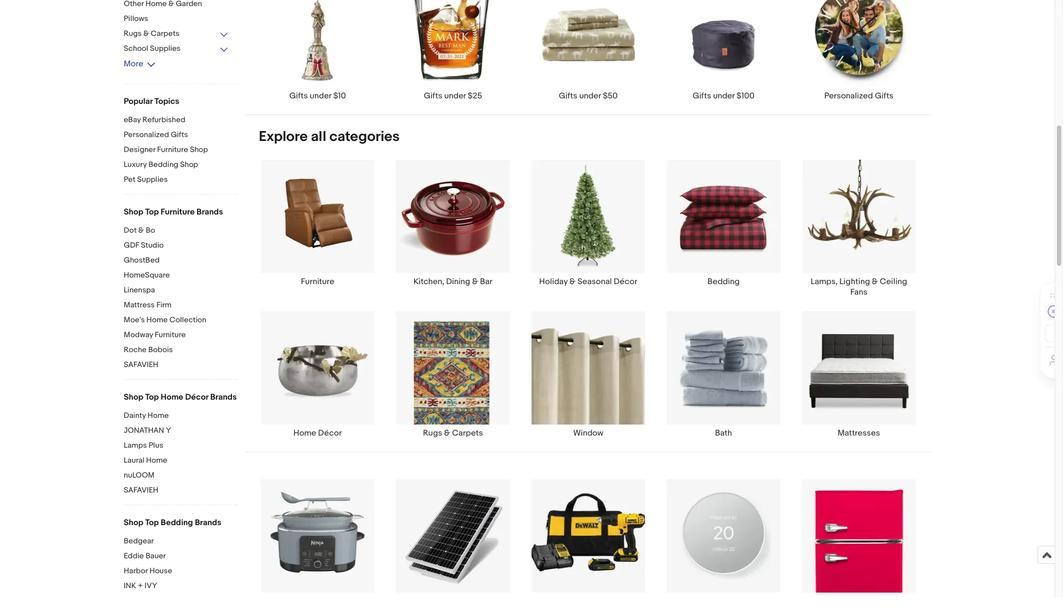Task type: vqa. For each thing, say whether or not it's contained in the screenshot.
Safavieh to the bottom
yes



Task type: locate. For each thing, give the bounding box(es) containing it.
décor inside 'link'
[[614, 277, 637, 287]]

jonathan y link
[[124, 426, 237, 437]]

eddie bauer link
[[124, 552, 237, 563]]

safavieh down nuloom
[[124, 486, 158, 496]]

modway furniture link
[[124, 331, 237, 341]]

dot & bo gdf studio ghostbed homesquare linenspa mattress firm moe's home collection modway furniture roche bobois safavieh
[[124, 226, 206, 370]]

home
[[146, 316, 168, 325], [161, 393, 183, 403], [148, 411, 169, 421], [293, 429, 316, 439], [146, 456, 167, 466]]

1 vertical spatial carpets
[[452, 429, 483, 439]]

safavieh down the "roche" on the bottom
[[124, 360, 158, 370]]

ink
[[124, 582, 136, 591]]

4 under from the left
[[713, 91, 735, 101]]

gdf
[[124, 241, 139, 250]]

personalized inside ebay refurbished personalized gifts designer furniture shop luxury bedding shop pet supplies
[[124, 130, 169, 140]]

2 vertical spatial top
[[145, 518, 159, 529]]

popular topics
[[124, 96, 179, 107]]

2 safavieh link from the top
[[124, 486, 237, 497]]

shop up dainty
[[124, 393, 143, 403]]

1 horizontal spatial décor
[[318, 429, 342, 439]]

safavieh link down roche bobois link
[[124, 360, 237, 371]]

shop top furniture brands
[[124, 207, 223, 218]]

jonathan
[[124, 426, 164, 436]]

0 vertical spatial brands
[[197, 207, 223, 218]]

0 horizontal spatial personalized
[[124, 130, 169, 140]]

top for furniture
[[145, 207, 159, 218]]

window
[[573, 429, 603, 439]]

personalized gifts
[[824, 91, 894, 101]]

1 horizontal spatial personalized gifts link
[[791, 0, 927, 101]]

gifts under $10
[[289, 91, 346, 101]]

0 vertical spatial personalized gifts link
[[791, 0, 927, 101]]

lamps,
[[811, 277, 838, 287]]

3 top from the top
[[145, 518, 159, 529]]

harbor
[[124, 567, 148, 576]]

categories
[[329, 128, 400, 145]]

0 vertical spatial décor
[[614, 277, 637, 287]]

rugs & carpets button
[[124, 29, 229, 39]]

furniture inside dot & bo gdf studio ghostbed homesquare linenspa mattress firm moe's home collection modway furniture roche bobois safavieh
[[155, 331, 186, 340]]

personalized
[[824, 91, 873, 101], [124, 130, 169, 140]]

supplies
[[150, 44, 181, 53], [137, 175, 168, 184]]

pet supplies link
[[124, 175, 237, 185]]

seasonal
[[577, 277, 612, 287]]

under for $10
[[310, 91, 331, 101]]

dot
[[124, 226, 137, 235]]

safavieh
[[124, 360, 158, 370], [124, 486, 158, 496]]

under for $100
[[713, 91, 735, 101]]

0 vertical spatial safavieh link
[[124, 360, 237, 371]]

under left the $100
[[713, 91, 735, 101]]

3 under from the left
[[579, 91, 601, 101]]

1 under from the left
[[310, 91, 331, 101]]

1 top from the top
[[145, 207, 159, 218]]

more button
[[124, 59, 156, 69]]

safavieh link
[[124, 360, 237, 371], [124, 486, 237, 497]]

bar
[[480, 277, 492, 287]]

shop up luxury bedding shop link
[[190, 145, 208, 154]]

1 vertical spatial top
[[145, 393, 159, 403]]

lamps plus link
[[124, 441, 237, 452]]

1 horizontal spatial carpets
[[452, 429, 483, 439]]

under left $10
[[310, 91, 331, 101]]

brands up the dot & bo link
[[197, 207, 223, 218]]

ghostbed link
[[124, 256, 237, 266]]

1 horizontal spatial personalized
[[824, 91, 873, 101]]

brands up bedgear link
[[195, 518, 221, 529]]

1 safavieh from the top
[[124, 360, 158, 370]]

0 horizontal spatial personalized gifts link
[[124, 130, 237, 141]]

brands for shop top furniture brands
[[197, 207, 223, 218]]

pillows
[[124, 14, 148, 23]]

furniture link
[[250, 159, 385, 298]]

modway
[[124, 331, 153, 340]]

1 vertical spatial personalized
[[124, 130, 169, 140]]

gifts inside gifts under $25 link
[[424, 91, 442, 101]]

1 vertical spatial décor
[[185, 393, 208, 403]]

0 vertical spatial carpets
[[151, 29, 179, 38]]

1 vertical spatial safavieh
[[124, 486, 158, 496]]

lamps
[[124, 441, 147, 451]]

ebay refurbished personalized gifts designer furniture shop luxury bedding shop pet supplies
[[124, 115, 208, 184]]

0 vertical spatial rugs
[[124, 29, 142, 38]]

shop for home
[[124, 393, 143, 403]]

shop up bedgear
[[124, 518, 143, 529]]

& inside "link"
[[472, 277, 478, 287]]

ebay refurbished link
[[124, 115, 237, 126]]

gifts inside gifts under $50 link
[[559, 91, 577, 101]]

gifts inside gifts under $100 link
[[693, 91, 711, 101]]

supplies down rugs & carpets dropdown button
[[150, 44, 181, 53]]

home inside home décor link
[[293, 429, 316, 439]]

$25
[[468, 91, 482, 101]]

roche bobois link
[[124, 345, 237, 356]]

1 vertical spatial brands
[[210, 393, 237, 403]]

collection
[[169, 316, 206, 325]]

personalized gifts link
[[791, 0, 927, 101], [124, 130, 237, 141]]

top up bedgear
[[145, 518, 159, 529]]

top
[[145, 207, 159, 218], [145, 393, 159, 403], [145, 518, 159, 529]]

dining
[[446, 277, 470, 287]]

supplies down luxury
[[137, 175, 168, 184]]

bo
[[146, 226, 155, 235]]

harbor house link
[[124, 567, 237, 577]]

safavieh link down nuloom link in the bottom left of the page
[[124, 486, 237, 497]]

topics
[[154, 96, 179, 107]]

$50
[[603, 91, 618, 101]]

0 horizontal spatial carpets
[[151, 29, 179, 38]]

2 vertical spatial décor
[[318, 429, 342, 439]]

2 horizontal spatial décor
[[614, 277, 637, 287]]

mattresses
[[838, 429, 880, 439]]

0 horizontal spatial décor
[[185, 393, 208, 403]]

1 vertical spatial personalized gifts link
[[124, 130, 237, 141]]

2 under from the left
[[444, 91, 466, 101]]

gifts
[[289, 91, 308, 101], [424, 91, 442, 101], [559, 91, 577, 101], [693, 91, 711, 101], [875, 91, 894, 101], [171, 130, 188, 140]]

school supplies button
[[124, 44, 229, 54]]

popular
[[124, 96, 153, 107]]

under left $50
[[579, 91, 601, 101]]

bedding
[[148, 160, 178, 169], [707, 277, 740, 287], [161, 518, 193, 529]]

carpets
[[151, 29, 179, 38], [452, 429, 483, 439]]

furniture
[[157, 145, 188, 154], [161, 207, 195, 218], [301, 277, 334, 287], [155, 331, 186, 340]]

1 vertical spatial rugs
[[423, 429, 442, 439]]

brands up dainty home link
[[210, 393, 237, 403]]

studio
[[141, 241, 164, 250]]

brands
[[197, 207, 223, 218], [210, 393, 237, 403], [195, 518, 221, 529]]

top up 'bo'
[[145, 207, 159, 218]]

explore
[[259, 128, 308, 145]]

+
[[138, 582, 143, 591]]

0 vertical spatial top
[[145, 207, 159, 218]]

bedding inside ebay refurbished personalized gifts designer furniture shop luxury bedding shop pet supplies
[[148, 160, 178, 169]]

gifts for gifts under $50
[[559, 91, 577, 101]]

dainty home jonathan y lamps plus laural home nuloom safavieh
[[124, 411, 171, 496]]

0 vertical spatial personalized
[[824, 91, 873, 101]]

shop for furniture
[[124, 207, 143, 218]]

top up dainty
[[145, 393, 159, 403]]

2 safavieh from the top
[[124, 486, 158, 496]]

1 vertical spatial supplies
[[137, 175, 168, 184]]

lamps, lighting & ceiling fans
[[811, 277, 907, 298]]

0 vertical spatial safavieh
[[124, 360, 158, 370]]

shop up dot
[[124, 207, 143, 218]]

refurbished
[[142, 115, 185, 125]]

gifts for gifts under $25
[[424, 91, 442, 101]]

lighting
[[840, 277, 870, 287]]

under left $25
[[444, 91, 466, 101]]

0 vertical spatial bedding
[[148, 160, 178, 169]]

ebay
[[124, 115, 141, 125]]

2 top from the top
[[145, 393, 159, 403]]

designer
[[124, 145, 155, 154]]

$10
[[333, 91, 346, 101]]

rugs & carpets link
[[385, 311, 521, 439]]

holiday & seasonal décor
[[539, 277, 637, 287]]

0 horizontal spatial rugs
[[124, 29, 142, 38]]

holiday & seasonal décor link
[[521, 159, 656, 298]]

linenspa link
[[124, 286, 237, 296]]

2 vertical spatial brands
[[195, 518, 221, 529]]

school
[[124, 44, 148, 53]]

0 vertical spatial supplies
[[150, 44, 181, 53]]

1 vertical spatial safavieh link
[[124, 486, 237, 497]]

& inside pillows rugs & carpets school supplies
[[143, 29, 149, 38]]



Task type: describe. For each thing, give the bounding box(es) containing it.
ghostbed
[[124, 256, 160, 265]]

bedgear link
[[124, 537, 237, 548]]

décor for seasonal
[[614, 277, 637, 287]]

dainty
[[124, 411, 146, 421]]

top for home
[[145, 393, 159, 403]]

rugs inside pillows rugs & carpets school supplies
[[124, 29, 142, 38]]

2 vertical spatial bedding
[[161, 518, 193, 529]]

fans
[[850, 287, 868, 298]]

gifts for gifts under $100
[[693, 91, 711, 101]]

gifts under $100 link
[[656, 0, 791, 101]]

all
[[311, 128, 326, 145]]

eddie
[[124, 552, 144, 561]]

moe's home collection link
[[124, 316, 237, 326]]

nuloom
[[124, 471, 154, 481]]

dot & bo link
[[124, 226, 237, 236]]

under for $25
[[444, 91, 466, 101]]

kitchen, dining & bar link
[[385, 159, 521, 298]]

mattresses link
[[791, 311, 927, 439]]

laural
[[124, 456, 144, 466]]

moe's
[[124, 316, 145, 325]]

& inside lamps, lighting & ceiling fans
[[872, 277, 878, 287]]

home décor
[[293, 429, 342, 439]]

homesquare link
[[124, 271, 237, 281]]

pillows rugs & carpets school supplies
[[124, 14, 181, 53]]

shop for bedding
[[124, 518, 143, 529]]

dainty home link
[[124, 411, 237, 422]]

gifts under $50
[[559, 91, 618, 101]]

holiday
[[539, 277, 568, 287]]

& inside 'link'
[[570, 277, 576, 287]]

gifts under $25
[[424, 91, 482, 101]]

home décor link
[[250, 311, 385, 439]]

supplies inside pillows rugs & carpets school supplies
[[150, 44, 181, 53]]

luxury
[[124, 160, 147, 169]]

mattress firm link
[[124, 301, 237, 311]]

1 safavieh link from the top
[[124, 360, 237, 371]]

y
[[166, 426, 171, 436]]

linenspa
[[124, 286, 155, 295]]

designer furniture shop link
[[124, 145, 237, 156]]

bath link
[[656, 311, 791, 439]]

safavieh inside dot & bo gdf studio ghostbed homesquare linenspa mattress firm moe's home collection modway furniture roche bobois safavieh
[[124, 360, 158, 370]]

$100
[[737, 91, 755, 101]]

explore all categories
[[259, 128, 400, 145]]

bedgear
[[124, 537, 154, 546]]

under for $50
[[579, 91, 601, 101]]

ivy
[[145, 582, 157, 591]]

1 horizontal spatial rugs
[[423, 429, 442, 439]]

shop down 'designer furniture shop' link
[[180, 160, 198, 169]]

safavieh inside 'dainty home jonathan y lamps plus laural home nuloom safavieh'
[[124, 486, 158, 496]]

furniture inside ebay refurbished personalized gifts designer furniture shop luxury bedding shop pet supplies
[[157, 145, 188, 154]]

more
[[124, 59, 143, 69]]

gifts under $100
[[693, 91, 755, 101]]

top for bedding
[[145, 518, 159, 529]]

bobois
[[148, 345, 173, 355]]

lamps, lighting & ceiling fans link
[[791, 159, 927, 298]]

brands for shop top bedding brands
[[195, 518, 221, 529]]

gifts inside ebay refurbished personalized gifts designer furniture shop luxury bedding shop pet supplies
[[171, 130, 188, 140]]

supplies inside ebay refurbished personalized gifts designer furniture shop luxury bedding shop pet supplies
[[137, 175, 168, 184]]

pillows link
[[124, 14, 229, 24]]

bath
[[715, 429, 732, 439]]

& inside dot & bo gdf studio ghostbed homesquare linenspa mattress firm moe's home collection modway furniture roche bobois safavieh
[[138, 226, 144, 235]]

nuloom link
[[124, 471, 237, 482]]

roche
[[124, 345, 147, 355]]

bedgear eddie bauer harbor house ink + ivy
[[124, 537, 172, 591]]

gdf studio link
[[124, 241, 237, 251]]

shop top bedding brands
[[124, 518, 221, 529]]

pet
[[124, 175, 135, 184]]

ceiling
[[880, 277, 907, 287]]

mattress
[[124, 301, 155, 310]]

homesquare
[[124, 271, 170, 280]]

window link
[[521, 311, 656, 439]]

carpets inside pillows rugs & carpets school supplies
[[151, 29, 179, 38]]

décor for home
[[185, 393, 208, 403]]

luxury bedding shop link
[[124, 160, 237, 171]]

rugs & carpets
[[423, 429, 483, 439]]

1 vertical spatial bedding
[[707, 277, 740, 287]]

gifts for gifts under $10
[[289, 91, 308, 101]]

house
[[149, 567, 172, 576]]

plus
[[149, 441, 163, 451]]

gifts under $10 link
[[250, 0, 385, 101]]

gifts inside personalized gifts link
[[875, 91, 894, 101]]

ink + ivy link
[[124, 582, 237, 592]]

bedding link
[[656, 159, 791, 298]]

home inside dot & bo gdf studio ghostbed homesquare linenspa mattress firm moe's home collection modway furniture roche bobois safavieh
[[146, 316, 168, 325]]

gifts under $25 link
[[385, 0, 521, 101]]

bauer
[[146, 552, 166, 561]]



